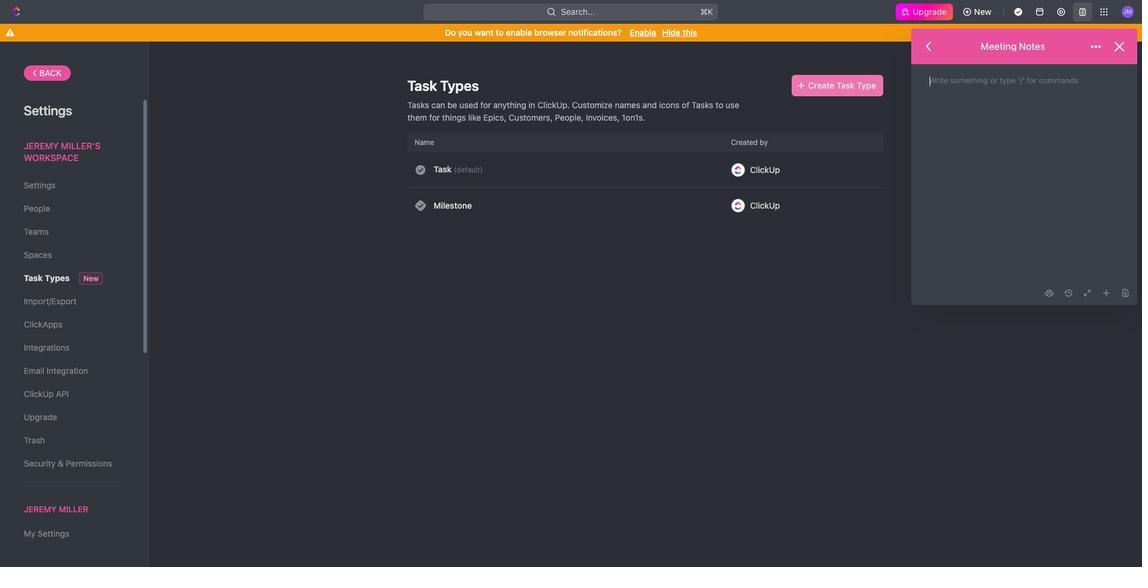 Task type: describe. For each thing, give the bounding box(es) containing it.
like
[[468, 112, 481, 123]]

jm
[[1124, 8, 1133, 15]]

people,
[[555, 112, 584, 123]]

0 vertical spatial to
[[496, 27, 504, 37]]

to inside tasks can be used for anything in clickup. customize names and icons of tasks to use them for things like epics, customers, people, invoices, 1on1s.
[[716, 100, 724, 110]]

be
[[448, 100, 457, 110]]

meeting notes
[[981, 41, 1046, 52]]

trash
[[24, 436, 45, 446]]

do
[[445, 27, 456, 37]]

task types inside settings "element"
[[24, 273, 70, 283]]

security & permissions link
[[24, 454, 118, 474]]

name
[[415, 138, 434, 147]]

search...
[[562, 7, 595, 17]]

new inside settings "element"
[[83, 274, 99, 283]]

task (default)
[[434, 164, 483, 174]]

trash link
[[24, 431, 118, 451]]

permissions
[[66, 459, 112, 469]]

security
[[24, 459, 55, 469]]

do you want to enable browser notifications? enable hide this
[[445, 27, 697, 37]]

integrations
[[24, 343, 70, 353]]

0 vertical spatial task types
[[408, 77, 479, 94]]

1 tasks from the left
[[408, 100, 429, 110]]

clickup for milestone
[[750, 201, 780, 211]]

and
[[643, 100, 657, 110]]

back link
[[24, 65, 71, 81]]

notes
[[1020, 41, 1046, 52]]

them
[[408, 112, 427, 123]]

of
[[682, 100, 690, 110]]

hide
[[663, 27, 681, 37]]

create task type button
[[792, 75, 884, 96]]

new button
[[958, 2, 999, 21]]

integrations link
[[24, 338, 118, 358]]

0 horizontal spatial for
[[429, 112, 440, 123]]

create task type
[[809, 80, 877, 90]]

task inside create task type button
[[837, 80, 855, 90]]

customers,
[[509, 112, 553, 123]]

miller
[[59, 505, 88, 515]]

used
[[460, 100, 478, 110]]

task inside settings "element"
[[24, 273, 43, 283]]

task up can
[[408, 77, 437, 94]]

you
[[458, 27, 473, 37]]

this
[[683, 27, 697, 37]]

my settings link
[[24, 524, 118, 545]]

invoices,
[[586, 112, 620, 123]]

0 vertical spatial settings
[[24, 103, 72, 118]]

task left (default)
[[434, 164, 452, 174]]

email
[[24, 366, 44, 376]]

clickup api link
[[24, 384, 118, 405]]

(default)
[[454, 165, 483, 174]]

teams link
[[24, 222, 118, 242]]



Task type: vqa. For each thing, say whether or not it's contained in the screenshot.
Email
yes



Task type: locate. For each thing, give the bounding box(es) containing it.
create
[[809, 80, 835, 90]]

upgrade inside settings "element"
[[24, 412, 57, 423]]

clickup api
[[24, 389, 69, 399]]

spaces link
[[24, 245, 118, 265]]

types up import/export
[[45, 273, 70, 283]]

0 vertical spatial upgrade
[[913, 7, 947, 17]]

1 horizontal spatial upgrade link
[[896, 4, 953, 20]]

1 vertical spatial jeremy
[[24, 505, 57, 515]]

jm button
[[1119, 2, 1138, 21]]

new
[[975, 7, 992, 17], [83, 274, 99, 283]]

0 vertical spatial types
[[440, 77, 479, 94]]

security & permissions
[[24, 459, 112, 469]]

jeremy inside jeremy miller's workspace
[[24, 140, 59, 151]]

jeremy up 'workspace'
[[24, 140, 59, 151]]

want
[[475, 27, 494, 37]]

teams
[[24, 227, 49, 237]]

spaces
[[24, 250, 52, 260]]

0 horizontal spatial types
[[45, 273, 70, 283]]

tasks right of
[[692, 100, 714, 110]]

jeremy for jeremy miller's workspace
[[24, 140, 59, 151]]

1 vertical spatial clickup
[[750, 201, 780, 211]]

settings link
[[24, 176, 118, 196]]

1 jeremy from the top
[[24, 140, 59, 151]]

upgrade link left new button
[[896, 4, 953, 20]]

1 horizontal spatial upgrade
[[913, 7, 947, 17]]

clickup.
[[538, 100, 570, 110]]

type
[[857, 80, 877, 90]]

to left the use
[[716, 100, 724, 110]]

things
[[442, 112, 466, 123]]

epics,
[[484, 112, 507, 123]]

1 vertical spatial settings
[[24, 180, 56, 190]]

clickup for task
[[750, 165, 780, 175]]

2 vertical spatial settings
[[38, 529, 69, 539]]

1 vertical spatial types
[[45, 273, 70, 283]]

upgrade link down clickup api link
[[24, 408, 118, 428]]

workspace
[[24, 152, 79, 163]]

task left type
[[837, 80, 855, 90]]

use
[[726, 100, 740, 110]]

1 vertical spatial new
[[83, 274, 99, 283]]

0 horizontal spatial to
[[496, 27, 504, 37]]

my
[[24, 529, 35, 539]]

people link
[[24, 199, 118, 219]]

meeting
[[981, 41, 1017, 52]]

new inside new button
[[975, 7, 992, 17]]

0 vertical spatial new
[[975, 7, 992, 17]]

upgrade left new button
[[913, 7, 947, 17]]

back
[[39, 68, 62, 78]]

0 horizontal spatial task types
[[24, 273, 70, 283]]

to right want
[[496, 27, 504, 37]]

jeremy for jeremy miller
[[24, 505, 57, 515]]

1 horizontal spatial for
[[481, 100, 491, 110]]

1 horizontal spatial task types
[[408, 77, 479, 94]]

1 horizontal spatial tasks
[[692, 100, 714, 110]]

jeremy miller
[[24, 505, 88, 515]]

my settings
[[24, 529, 69, 539]]

anything
[[494, 100, 527, 110]]

tasks can be used for anything in clickup. customize names and icons of tasks to use them for things like epics, customers, people, invoices, 1on1s.
[[408, 100, 740, 123]]

by
[[760, 138, 768, 147]]

1 vertical spatial to
[[716, 100, 724, 110]]

⌘k
[[701, 7, 714, 17]]

1 vertical spatial upgrade link
[[24, 408, 118, 428]]

1on1s.
[[622, 112, 646, 123]]

1 vertical spatial upgrade
[[24, 412, 57, 423]]

0 horizontal spatial new
[[83, 274, 99, 283]]

integration
[[47, 366, 88, 376]]

0 vertical spatial for
[[481, 100, 491, 110]]

settings right 'my'
[[38, 529, 69, 539]]

browser
[[535, 27, 567, 37]]

1 vertical spatial task types
[[24, 273, 70, 283]]

upgrade down clickup api
[[24, 412, 57, 423]]

for up epics,
[[481, 100, 491, 110]]

people
[[24, 204, 50, 214]]

jeremy
[[24, 140, 59, 151], [24, 505, 57, 515]]

import/export
[[24, 296, 77, 306]]

0 vertical spatial clickup
[[750, 165, 780, 175]]

1 horizontal spatial types
[[440, 77, 479, 94]]

0 horizontal spatial upgrade
[[24, 412, 57, 423]]

for down can
[[429, 112, 440, 123]]

0 horizontal spatial tasks
[[408, 100, 429, 110]]

in
[[529, 100, 536, 110]]

jeremy miller's workspace
[[24, 140, 101, 163]]

enable
[[630, 27, 657, 37]]

created by
[[731, 138, 768, 147]]

task types up can
[[408, 77, 479, 94]]

notifications?
[[569, 27, 622, 37]]

can
[[432, 100, 445, 110]]

2 jeremy from the top
[[24, 505, 57, 515]]

2 tasks from the left
[[692, 100, 714, 110]]

clickup inside settings "element"
[[24, 389, 54, 399]]

types
[[440, 77, 479, 94], [45, 273, 70, 283]]

clickapps
[[24, 320, 62, 330]]

0 horizontal spatial upgrade link
[[24, 408, 118, 428]]

2 vertical spatial clickup
[[24, 389, 54, 399]]

task types
[[408, 77, 479, 94], [24, 273, 70, 283]]

settings
[[24, 103, 72, 118], [24, 180, 56, 190], [38, 529, 69, 539]]

settings up 'people'
[[24, 180, 56, 190]]

1 vertical spatial for
[[429, 112, 440, 123]]

clickapps link
[[24, 315, 118, 335]]

enable
[[506, 27, 532, 37]]

import/export link
[[24, 292, 118, 312]]

icons
[[659, 100, 680, 110]]

tasks up the them
[[408, 100, 429, 110]]

tasks
[[408, 100, 429, 110], [692, 100, 714, 110]]

upgrade
[[913, 7, 947, 17], [24, 412, 57, 423]]

0 vertical spatial upgrade link
[[896, 4, 953, 20]]

settings down the back link
[[24, 103, 72, 118]]

clickup
[[750, 165, 780, 175], [750, 201, 780, 211], [24, 389, 54, 399]]

jeremy up my settings
[[24, 505, 57, 515]]

settings element
[[0, 42, 149, 568]]

customize
[[572, 100, 613, 110]]

email integration link
[[24, 361, 118, 381]]

email integration
[[24, 366, 88, 376]]

for
[[481, 100, 491, 110], [429, 112, 440, 123]]

types up be
[[440, 77, 479, 94]]

created
[[731, 138, 758, 147]]

0 vertical spatial jeremy
[[24, 140, 59, 151]]

miller's
[[61, 140, 101, 151]]

1 horizontal spatial to
[[716, 100, 724, 110]]

new up the meeting
[[975, 7, 992, 17]]

upgrade link
[[896, 4, 953, 20], [24, 408, 118, 428]]

task
[[408, 77, 437, 94], [837, 80, 855, 90], [434, 164, 452, 174], [24, 273, 43, 283]]

api
[[56, 389, 69, 399]]

types inside settings "element"
[[45, 273, 70, 283]]

new up "import/export" link
[[83, 274, 99, 283]]

names
[[615, 100, 641, 110]]

task types up import/export
[[24, 273, 70, 283]]

to
[[496, 27, 504, 37], [716, 100, 724, 110]]

1 horizontal spatial new
[[975, 7, 992, 17]]

&
[[58, 459, 64, 469]]

task down spaces
[[24, 273, 43, 283]]

milestone
[[434, 201, 472, 211]]



